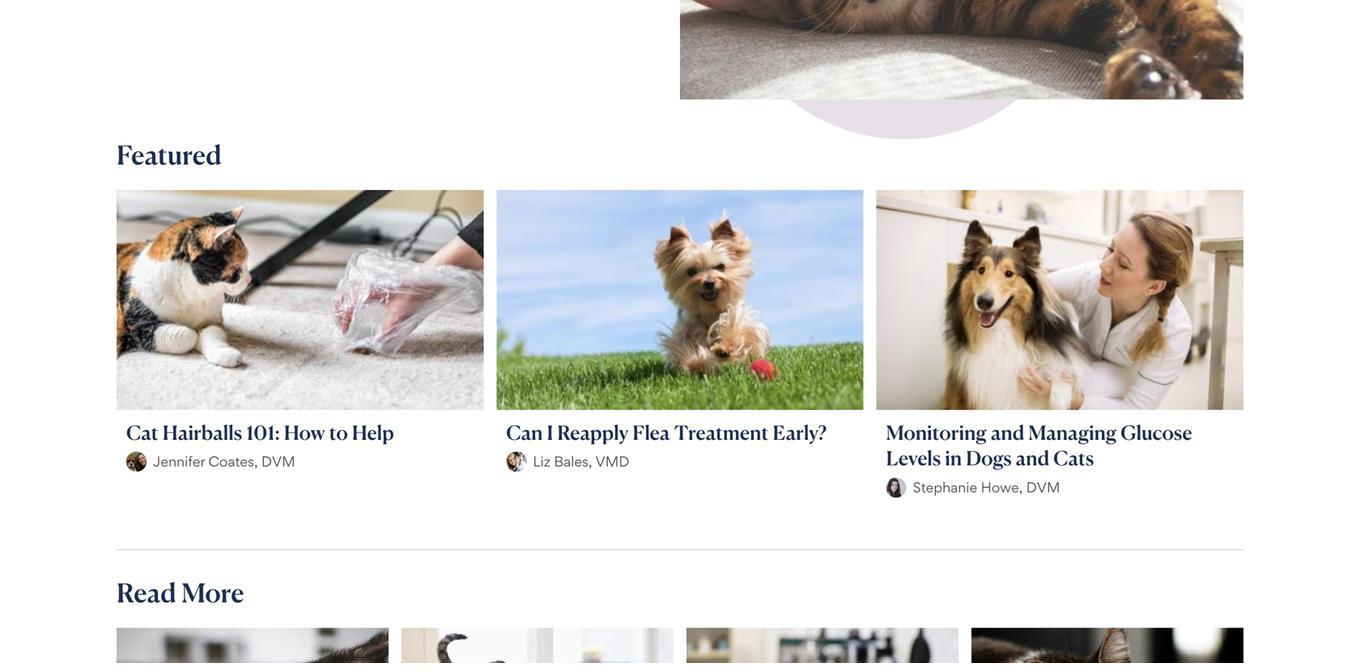 Task type: locate. For each thing, give the bounding box(es) containing it.
2 horizontal spatial by image
[[886, 478, 907, 498]]

1 horizontal spatial dvm
[[1026, 479, 1060, 497]]

by image
[[126, 452, 147, 473], [506, 452, 527, 473], [886, 478, 907, 498]]

more
[[182, 577, 244, 609]]

reapply
[[557, 420, 629, 445]]

can i reapply flea treatment early?
[[506, 420, 827, 445]]

to
[[329, 420, 348, 445]]

dvm right howe, in the bottom of the page
[[1026, 479, 1060, 497]]

early?
[[773, 420, 827, 445]]

dvm for 101:
[[261, 454, 295, 471]]

jennifer
[[153, 454, 205, 471]]

glucose
[[1121, 420, 1192, 445]]

0 horizontal spatial by image
[[126, 452, 147, 473]]

by image down cat
[[126, 452, 147, 473]]

bales,
[[554, 454, 592, 471]]

by image down "levels"
[[886, 478, 907, 498]]

monitoring
[[886, 420, 987, 445]]

dvm down 101:
[[261, 454, 295, 471]]

jennifer coates, dvm
[[153, 454, 295, 471]]

by image for cat hairballs 101: how to help
[[126, 452, 147, 473]]

and
[[991, 420, 1025, 445], [1016, 446, 1050, 471]]

i
[[547, 420, 553, 445]]

and left "cats" on the bottom right
[[1016, 446, 1050, 471]]

dogs
[[966, 446, 1012, 471]]

by image left liz
[[506, 452, 527, 473]]

bengal cat stretched out and sleeping on a couch image
[[680, 0, 1244, 100]]

1 horizontal spatial by image
[[506, 452, 527, 473]]

dvm
[[261, 454, 295, 471], [1026, 479, 1060, 497]]

1 vertical spatial dvm
[[1026, 479, 1060, 497]]

0 horizontal spatial dvm
[[261, 454, 295, 471]]

and up dogs
[[991, 420, 1025, 445]]

0 vertical spatial dvm
[[261, 454, 295, 471]]



Task type: describe. For each thing, give the bounding box(es) containing it.
monitoring and managing glucose levels in dogs and cats
[[886, 420, 1192, 471]]

hairballs
[[163, 420, 242, 445]]

by image for monitoring and managing glucose levels in dogs and cats
[[886, 478, 907, 498]]

vmd
[[595, 454, 629, 471]]

101:
[[246, 420, 280, 445]]

in
[[945, 446, 962, 471]]

levels
[[886, 446, 941, 471]]

1 vertical spatial and
[[1016, 446, 1050, 471]]

stephanie howe, dvm
[[913, 479, 1060, 497]]

flea
[[633, 420, 670, 445]]

help
[[352, 420, 394, 445]]

liz
[[533, 454, 551, 471]]

read
[[117, 577, 176, 609]]

managing
[[1029, 420, 1117, 445]]

treatment
[[674, 420, 769, 445]]

read more
[[117, 577, 244, 609]]

liz bales, vmd
[[533, 454, 629, 471]]

how
[[284, 420, 325, 445]]

dvm for managing
[[1026, 479, 1060, 497]]

howe,
[[981, 479, 1023, 497]]

cats
[[1054, 446, 1094, 471]]

featured
[[117, 139, 222, 171]]

can
[[506, 420, 543, 445]]

0 vertical spatial and
[[991, 420, 1025, 445]]

cat
[[126, 420, 159, 445]]

stephanie
[[913, 479, 977, 497]]

by image for can i reapply flea treatment early?
[[506, 452, 527, 473]]

coates,
[[209, 454, 258, 471]]

cat hairballs 101: how to help
[[126, 420, 394, 445]]



Task type: vqa. For each thing, say whether or not it's contained in the screenshot.
and to the bottom
yes



